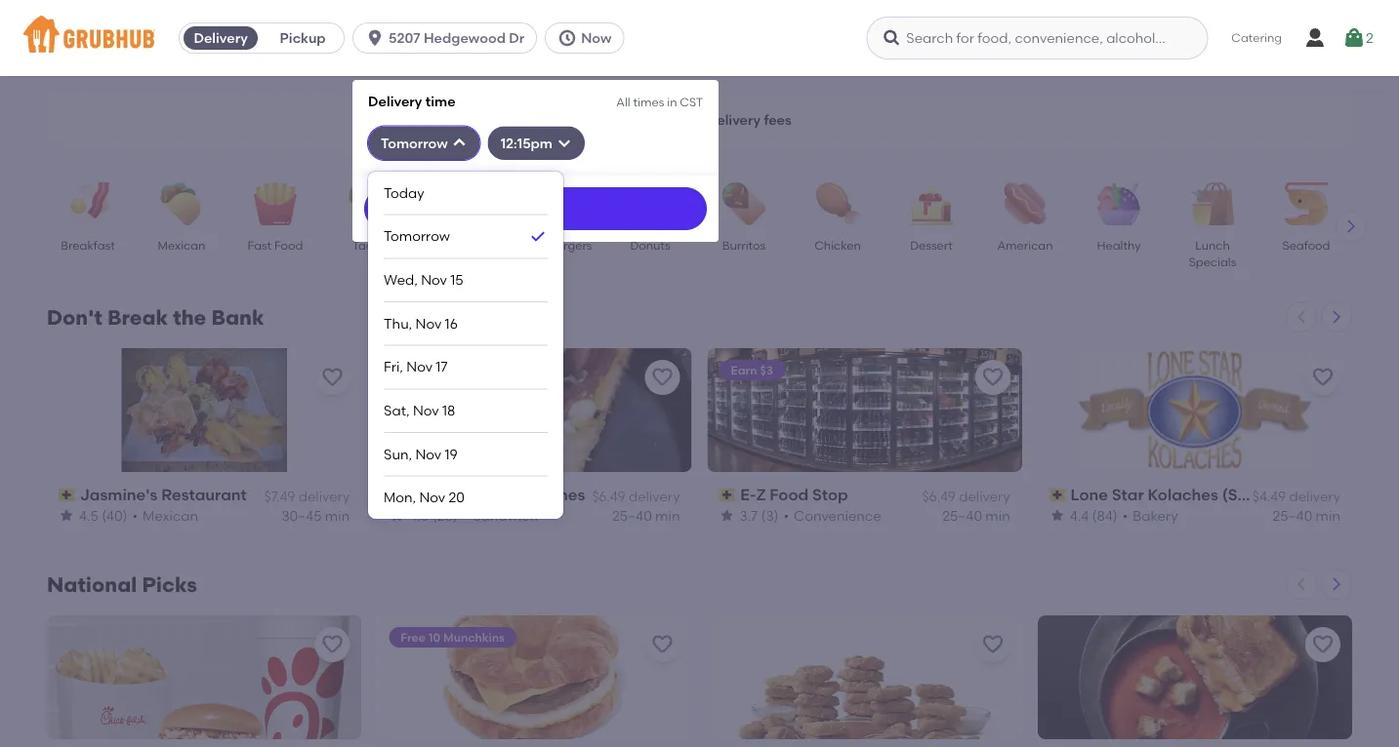 Task type: describe. For each thing, give the bounding box(es) containing it.
fast food image
[[241, 183, 310, 226]]

proceed to checkout
[[1179, 645, 1321, 662]]

all times in cst
[[616, 95, 703, 109]]

subscription pass image for e-z food stop
[[719, 488, 736, 502]]

sandwiches
[[492, 486, 585, 505]]

unlock
[[639, 112, 685, 128]]

hamburgers
[[521, 238, 592, 252]]

sandwich
[[473, 508, 538, 524]]

lone star kolaches (s austin) logo image
[[1076, 349, 1314, 473]]

star
[[1112, 486, 1144, 505]]

$6.49 delivery for e-z food stop
[[922, 488, 1010, 505]]

southside sandwiches
[[410, 486, 585, 505]]

pickup button
[[262, 22, 344, 54]]

wed,
[[384, 272, 418, 289]]

nov for thu,
[[416, 315, 442, 332]]

stop
[[812, 486, 848, 505]]

1 horizontal spatial food
[[770, 486, 809, 505]]

0 horizontal spatial save this restaurant image
[[320, 366, 344, 390]]

(28)
[[432, 508, 458, 524]]

breakfast image
[[54, 183, 122, 226]]

4.5
[[79, 508, 99, 524]]

don't break the bank
[[47, 306, 264, 331]]

the
[[173, 306, 206, 331]]

nov for sat,
[[413, 403, 439, 419]]

now
[[581, 30, 612, 46]]

3.7
[[740, 508, 758, 524]]

earn $5
[[401, 363, 443, 377]]

• convenience
[[783, 508, 881, 524]]

1 horizontal spatial save this restaurant image
[[651, 634, 674, 657]]

restaurant
[[161, 486, 247, 505]]

earn for e-z food stop
[[731, 363, 757, 377]]

min for southside sandwiches
[[655, 508, 680, 524]]

grubhub plus flag logo image
[[607, 111, 631, 129]]

in
[[667, 95, 677, 109]]

25–40 min for southside sandwiches
[[612, 508, 680, 524]]

bank
[[211, 306, 264, 331]]

$0
[[689, 112, 705, 128]]

$6.49 for southside sandwiches
[[592, 488, 625, 505]]

17
[[436, 359, 448, 376]]

(s
[[1222, 486, 1238, 505]]

4.0 (28)
[[409, 508, 458, 524]]

dr
[[509, 30, 525, 46]]

coffee and tea image
[[429, 183, 497, 226]]

1 vertical spatial svg image
[[557, 135, 572, 151]]

wed, nov 15
[[384, 272, 463, 289]]

2 horizontal spatial save this restaurant image
[[1311, 634, 1335, 657]]

15
[[450, 272, 463, 289]]

4.5 (40)
[[79, 508, 127, 524]]

delivery for lone star kolaches (s austin)
[[1289, 488, 1341, 505]]

• sandwich
[[462, 508, 538, 524]]

convenience
[[794, 508, 881, 524]]

catering
[[1232, 31, 1282, 45]]

main navigation navigation
[[0, 0, 1399, 748]]

25–40 for southside sandwiches
[[612, 508, 652, 524]]

seafood
[[1283, 238, 1330, 252]]

earn for southside sandwiches
[[401, 363, 427, 377]]

30–45 min
[[282, 508, 350, 524]]

5207 hedgewood dr button
[[353, 22, 545, 54]]

check icon image
[[528, 227, 548, 247]]

fast
[[248, 238, 272, 252]]

kolaches
[[1148, 486, 1218, 505]]

svg image for 5207 hedgewood dr
[[365, 28, 385, 48]]

national picks
[[47, 573, 197, 598]]

delivery for e-z food stop
[[959, 488, 1010, 505]]

$6.49 delivery for southside sandwiches
[[592, 488, 680, 505]]

delivery time
[[368, 93, 456, 109]]

lunch
[[1195, 238, 1230, 252]]

star icon image for lone star kolaches (s austin)
[[1049, 508, 1065, 524]]

star icon image for e-z food stop
[[719, 508, 735, 524]]

update button
[[364, 187, 707, 230]]

sun,
[[384, 446, 412, 463]]

• for restaurant
[[132, 508, 138, 524]]

chicken
[[814, 238, 861, 252]]

3.7 (3)
[[740, 508, 779, 524]]

specials
[[1189, 255, 1236, 269]]

jasmine's restaurant logo image
[[121, 349, 287, 473]]

fees
[[764, 112, 792, 128]]

$5
[[430, 363, 443, 377]]

dessert
[[910, 238, 953, 252]]

fast food
[[248, 238, 303, 252]]

lone star kolaches (s austin)
[[1071, 486, 1296, 505]]

0 vertical spatial mexican
[[158, 238, 205, 252]]

25–40 for lone star kolaches (s austin)
[[1273, 508, 1313, 524]]

jasmine's
[[80, 486, 158, 505]]

tacos
[[352, 238, 386, 252]]

and
[[472, 238, 495, 252]]

4.0
[[409, 508, 429, 524]]

$4.49
[[1252, 488, 1286, 505]]

• for sandwiches
[[462, 508, 468, 524]]

lunch specials
[[1189, 238, 1236, 269]]

seafood image
[[1272, 183, 1341, 226]]

nov for fri,
[[406, 359, 433, 376]]

today
[[384, 184, 424, 201]]

healthy image
[[1085, 183, 1153, 226]]

4.4
[[1070, 508, 1089, 524]]

e-
[[740, 486, 756, 505]]

0 vertical spatial tomorrow
[[381, 135, 448, 151]]

e-z food stop
[[740, 486, 848, 505]]

burritos
[[722, 238, 766, 252]]

star icon image for southside sandwiches
[[389, 508, 404, 524]]

25–40 for e-z food stop
[[942, 508, 982, 524]]

fri,
[[384, 359, 403, 376]]

mon,
[[384, 490, 416, 506]]

delivery for delivery time
[[368, 93, 422, 109]]

svg image for now
[[558, 28, 577, 48]]

svg image down time
[[452, 135, 467, 151]]

• for z
[[783, 508, 789, 524]]

picks
[[142, 573, 197, 598]]

american image
[[991, 183, 1059, 226]]



Task type: locate. For each thing, give the bounding box(es) containing it.
1 • from the left
[[132, 508, 138, 524]]

min
[[325, 508, 350, 524], [655, 508, 680, 524], [986, 508, 1010, 524], [1316, 508, 1341, 524]]

• for star
[[1123, 508, 1128, 524]]

unlock $0 delivery fees
[[639, 112, 792, 128]]

1 min from the left
[[325, 508, 350, 524]]

caret left icon image for national picks
[[1294, 577, 1309, 593]]

1 horizontal spatial earn
[[731, 363, 757, 377]]

time
[[425, 93, 456, 109]]

19
[[445, 446, 458, 463]]

$3
[[760, 363, 773, 377]]

burritos image
[[710, 183, 778, 226]]

food right fast
[[274, 238, 303, 252]]

0 vertical spatial delivery
[[194, 30, 248, 46]]

svg image for 2
[[1343, 26, 1366, 50]]

• down 20
[[462, 508, 468, 524]]

25–40 min
[[612, 508, 680, 524], [942, 508, 1010, 524], [1273, 508, 1341, 524]]

0 horizontal spatial 25–40 min
[[612, 508, 680, 524]]

delivery for delivery
[[194, 30, 248, 46]]

delivery left time
[[368, 93, 422, 109]]

• mexican
[[132, 508, 198, 524]]

healthy
[[1097, 238, 1141, 252]]

z
[[756, 486, 766, 505]]

mexican down jasmine's restaurant
[[143, 508, 198, 524]]

to
[[1238, 645, 1252, 662]]

25–40 min for lone star kolaches (s austin)
[[1273, 508, 1341, 524]]

min down the "$4.49 delivery"
[[1316, 508, 1341, 524]]

min for e-z food stop
[[986, 508, 1010, 524]]

1 25–40 min from the left
[[612, 508, 680, 524]]

3 min from the left
[[986, 508, 1010, 524]]

5207 hedgewood dr
[[389, 30, 525, 46]]

• right (84)
[[1123, 508, 1128, 524]]

caret right icon image
[[1343, 219, 1359, 234], [1329, 310, 1344, 325], [1329, 577, 1344, 593]]

svg image
[[1343, 26, 1366, 50], [365, 28, 385, 48], [558, 28, 577, 48], [452, 135, 467, 151]]

tomorrow option
[[384, 215, 548, 259]]

tomorrow
[[381, 135, 448, 151], [384, 228, 450, 245]]

pickup
[[280, 30, 326, 46]]

food
[[274, 238, 303, 252], [770, 486, 809, 505]]

lone
[[1071, 486, 1108, 505]]

1 horizontal spatial delivery
[[368, 93, 422, 109]]

0 vertical spatial caret left icon image
[[1294, 310, 1309, 325]]

2 25–40 min from the left
[[942, 508, 1010, 524]]

(40)
[[102, 508, 127, 524]]

coffee and tea
[[431, 238, 495, 269]]

svg image inside 2 button
[[1343, 26, 1366, 50]]

1 vertical spatial tomorrow
[[384, 228, 450, 245]]

delivery for jasmine's restaurant
[[298, 488, 350, 505]]

0 horizontal spatial $6.49 delivery
[[592, 488, 680, 505]]

hamburgers image
[[522, 183, 591, 226]]

sun, nov 19
[[384, 446, 458, 463]]

svg image left now
[[558, 28, 577, 48]]

$4.49 delivery
[[1252, 488, 1341, 505]]

1 horizontal spatial 25–40
[[942, 508, 982, 524]]

tacos image
[[335, 183, 403, 226]]

nov for sun,
[[415, 446, 441, 463]]

caret left icon image for don't break the bank
[[1294, 310, 1309, 325]]

2 min from the left
[[655, 508, 680, 524]]

star icon image down mon,
[[389, 508, 404, 524]]

caret right icon image down the "$4.49 delivery"
[[1329, 577, 1344, 593]]

2 subscription pass image from the left
[[1049, 488, 1067, 502]]

subscription pass image left 'lone'
[[1049, 488, 1067, 502]]

2 $6.49 delivery from the left
[[922, 488, 1010, 505]]

dessert image
[[897, 183, 966, 226]]

national
[[47, 573, 137, 598]]

mon, nov 20
[[384, 490, 465, 506]]

$7.49
[[264, 488, 295, 505]]

southside
[[410, 486, 488, 505]]

4 • from the left
[[1123, 508, 1128, 524]]

subscription pass image
[[719, 488, 736, 502], [1049, 488, 1067, 502]]

nov left 16
[[416, 315, 442, 332]]

earn $3
[[731, 363, 773, 377]]

tea
[[453, 255, 473, 269]]

• bakery
[[1123, 508, 1178, 524]]

30–45
[[282, 508, 322, 524]]

2 25–40 from the left
[[942, 508, 982, 524]]

0 vertical spatial svg image
[[882, 28, 902, 48]]

4 min from the left
[[1316, 508, 1341, 524]]

all
[[616, 95, 630, 109]]

svg image inside 5207 hedgewood dr button
[[365, 28, 385, 48]]

2 horizontal spatial 25–40 min
[[1273, 508, 1341, 524]]

0 vertical spatial food
[[274, 238, 303, 252]]

min left "3.7"
[[655, 508, 680, 524]]

0 horizontal spatial $6.49
[[592, 488, 625, 505]]

don't
[[47, 306, 102, 331]]

25–40
[[612, 508, 652, 524], [942, 508, 982, 524], [1273, 508, 1313, 524]]

caret left icon image down seafood
[[1294, 310, 1309, 325]]

2
[[1366, 30, 1374, 46]]

proceed to checkout button
[[1119, 636, 1381, 671]]

5207
[[389, 30, 420, 46]]

tomorrow down "delivery time"
[[381, 135, 448, 151]]

3 star icon image from the left
[[719, 508, 735, 524]]

1 horizontal spatial 25–40 min
[[942, 508, 1010, 524]]

caret right icon image for national picks
[[1329, 577, 1344, 593]]

svg image
[[882, 28, 902, 48], [557, 135, 572, 151]]

min for lone star kolaches (s austin)
[[1316, 508, 1341, 524]]

1 horizontal spatial $6.49
[[922, 488, 956, 505]]

2 • from the left
[[462, 508, 468, 524]]

jasmine's restaurant
[[80, 486, 247, 505]]

3 • from the left
[[783, 508, 789, 524]]

caret right icon image down seafood
[[1329, 310, 1344, 325]]

mexican image
[[147, 183, 216, 226]]

(3)
[[761, 508, 779, 524]]

star icon image left "3.7"
[[719, 508, 735, 524]]

svg image inside now button
[[558, 28, 577, 48]]

min right 30–45
[[325, 508, 350, 524]]

12:15pm
[[501, 135, 553, 151]]

nov left 17
[[406, 359, 433, 376]]

free
[[401, 631, 426, 645]]

donuts
[[630, 238, 670, 252]]

subscription pass image left jasmine's
[[59, 488, 76, 502]]

nov left 19
[[415, 446, 441, 463]]

1 star icon image from the left
[[59, 508, 74, 524]]

3 25–40 from the left
[[1273, 508, 1313, 524]]

4 star icon image from the left
[[1049, 508, 1065, 524]]

$7.49 delivery
[[264, 488, 350, 505]]

2 $6.49 from the left
[[922, 488, 956, 505]]

1 25–40 from the left
[[612, 508, 652, 524]]

star icon image left 4.5
[[59, 508, 74, 524]]

0 horizontal spatial delivery
[[194, 30, 248, 46]]

0 horizontal spatial 25–40
[[612, 508, 652, 524]]

• right (3)
[[783, 508, 789, 524]]

1 vertical spatial caret right icon image
[[1329, 310, 1344, 325]]

1 subscription pass image from the left
[[59, 488, 76, 502]]

0 horizontal spatial svg image
[[557, 135, 572, 151]]

save this restaurant image
[[320, 366, 344, 390], [651, 634, 674, 657], [1311, 634, 1335, 657]]

free 10 munchkins
[[401, 631, 505, 645]]

caret right icon image for don't break the bank
[[1329, 310, 1344, 325]]

earn left $5
[[401, 363, 427, 377]]

fri, nov 17
[[384, 359, 448, 376]]

1 $6.49 delivery from the left
[[592, 488, 680, 505]]

delivery
[[708, 112, 761, 128], [298, 488, 350, 505], [629, 488, 680, 505], [959, 488, 1010, 505], [1289, 488, 1341, 505]]

18
[[442, 403, 455, 419]]

star icon image
[[59, 508, 74, 524], [389, 508, 404, 524], [719, 508, 735, 524], [1049, 508, 1065, 524]]

lunch specials image
[[1178, 183, 1247, 226]]

proceed
[[1179, 645, 1235, 662]]

1 subscription pass image from the left
[[719, 488, 736, 502]]

nov left 15
[[421, 272, 447, 289]]

20
[[449, 490, 465, 506]]

munchkins
[[443, 631, 505, 645]]

nov for mon,
[[419, 490, 445, 506]]

0 horizontal spatial subscription pass image
[[59, 488, 76, 502]]

subscription pass image for lone star kolaches (s austin)
[[1049, 488, 1067, 502]]

$6.49 delivery
[[592, 488, 680, 505], [922, 488, 1010, 505]]

delivery inside button
[[194, 30, 248, 46]]

1 vertical spatial mexican
[[143, 508, 198, 524]]

2 earn from the left
[[731, 363, 757, 377]]

food right z
[[770, 486, 809, 505]]

delivery left pickup button
[[194, 30, 248, 46]]

break
[[107, 306, 168, 331]]

caret left icon image
[[1294, 310, 1309, 325], [1294, 577, 1309, 593]]

list box
[[384, 172, 548, 519]]

nov up 4.0 (28)
[[419, 490, 445, 506]]

sat, nov 18
[[384, 403, 455, 419]]

subscription pass image left e-
[[719, 488, 736, 502]]

nov
[[421, 272, 447, 289], [416, 315, 442, 332], [406, 359, 433, 376], [413, 403, 439, 419], [415, 446, 441, 463], [419, 490, 445, 506]]

earn left $3 on the right
[[731, 363, 757, 377]]

nov left '18'
[[413, 403, 439, 419]]

1 vertical spatial caret left icon image
[[1294, 577, 1309, 593]]

min left 4.4
[[986, 508, 1010, 524]]

checkout
[[1256, 645, 1321, 662]]

thu, nov 16
[[384, 315, 458, 332]]

delivery for southside sandwiches
[[629, 488, 680, 505]]

svg image right "catering" "button"
[[1343, 26, 1366, 50]]

american
[[997, 238, 1053, 252]]

star icon image left 4.4
[[1049, 508, 1065, 524]]

chicken image
[[804, 183, 872, 226]]

austin)
[[1241, 486, 1296, 505]]

1 $6.49 from the left
[[592, 488, 625, 505]]

coffee
[[431, 238, 469, 252]]

0 horizontal spatial subscription pass image
[[719, 488, 736, 502]]

update
[[514, 202, 558, 216]]

$6.49 for e-z food stop
[[922, 488, 956, 505]]

cst
[[680, 95, 703, 109]]

1 caret left icon image from the top
[[1294, 310, 1309, 325]]

0 horizontal spatial earn
[[401, 363, 427, 377]]

1 vertical spatial food
[[770, 486, 809, 505]]

nov for wed,
[[421, 272, 447, 289]]

min for jasmine's restaurant
[[325, 508, 350, 524]]

2 subscription pass image from the left
[[389, 488, 406, 502]]

2 button
[[1343, 21, 1374, 56]]

mexican down mexican image
[[158, 238, 205, 252]]

thu,
[[384, 315, 412, 332]]

breakfast
[[61, 238, 115, 252]]

list box containing today
[[384, 172, 548, 519]]

tomorrow inside option
[[384, 228, 450, 245]]

caret right icon image right 'seafood' image
[[1343, 219, 1359, 234]]

1 horizontal spatial subscription pass image
[[389, 488, 406, 502]]

subscription pass image
[[59, 488, 76, 502], [389, 488, 406, 502]]

subscription pass image down sun,
[[389, 488, 406, 502]]

bakery
[[1133, 508, 1178, 524]]

0 horizontal spatial food
[[274, 238, 303, 252]]

1 horizontal spatial svg image
[[882, 28, 902, 48]]

3 25–40 min from the left
[[1273, 508, 1341, 524]]

subscription pass image for southside sandwiches
[[389, 488, 406, 502]]

1 horizontal spatial subscription pass image
[[1049, 488, 1067, 502]]

save this restaurant image
[[651, 366, 674, 390], [981, 366, 1004, 390], [1311, 366, 1335, 390], [320, 634, 344, 657], [981, 634, 1004, 657]]

donuts image
[[616, 183, 684, 226]]

star icon image for jasmine's restaurant
[[59, 508, 74, 524]]

earn
[[401, 363, 427, 377], [731, 363, 757, 377]]

(84)
[[1092, 508, 1118, 524]]

list box inside main navigation navigation
[[384, 172, 548, 519]]

svg image left 5207
[[365, 28, 385, 48]]

0 vertical spatial caret right icon image
[[1343, 219, 1359, 234]]

2 star icon image from the left
[[389, 508, 404, 524]]

1 earn from the left
[[401, 363, 427, 377]]

2 vertical spatial caret right icon image
[[1329, 577, 1344, 593]]

subscription pass image for jasmine's restaurant
[[59, 488, 76, 502]]

caret left icon image up checkout at the bottom right of the page
[[1294, 577, 1309, 593]]

• right (40)
[[132, 508, 138, 524]]

25–40 min for e-z food stop
[[942, 508, 1010, 524]]

1 horizontal spatial $6.49 delivery
[[922, 488, 1010, 505]]

tomorrow up wed, nov 15
[[384, 228, 450, 245]]

10
[[428, 631, 440, 645]]

2 caret left icon image from the top
[[1294, 577, 1309, 593]]

2 horizontal spatial 25–40
[[1273, 508, 1313, 524]]

1 vertical spatial delivery
[[368, 93, 422, 109]]



Task type: vqa. For each thing, say whether or not it's contained in the screenshot.
"Juice"
no



